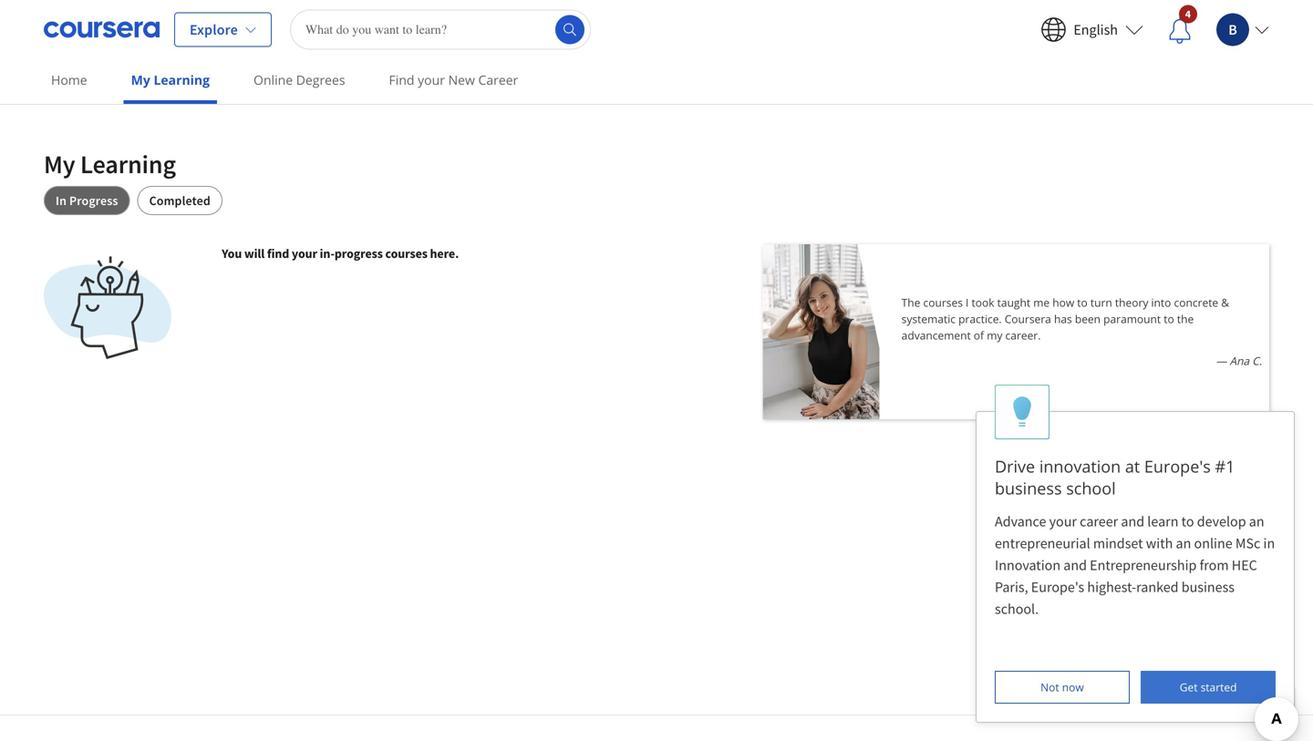 Task type: locate. For each thing, give the bounding box(es) containing it.
innovation
[[996, 557, 1061, 575]]

at
[[1126, 456, 1141, 478]]

drive innovation at europe's #1 business school
[[996, 456, 1236, 500]]

0 vertical spatial my
[[131, 71, 150, 89]]

and
[[1122, 513, 1145, 531], [1064, 557, 1088, 575]]

find
[[389, 71, 415, 89]]

your up entrepreneurial
[[1050, 513, 1078, 531]]

career
[[1081, 513, 1119, 531]]

1 vertical spatial courses
[[924, 295, 964, 310]]

1 vertical spatial business
[[1182, 579, 1236, 597]]

coursera image
[[44, 15, 160, 44]]

business down from
[[1182, 579, 1236, 597]]

my
[[988, 328, 1003, 343]]

your inside advance your career and learn to develop an entrepreneurial mindset with an online msc in innovation and entrepreneurship from hec paris, europe's highest-ranked business school.
[[1050, 513, 1078, 531]]

my down coursera image
[[131, 71, 150, 89]]

started
[[1201, 680, 1238, 695]]

to left the
[[1165, 312, 1175, 327]]

to
[[1078, 295, 1088, 310], [1165, 312, 1175, 327], [1182, 513, 1195, 531]]

1 horizontal spatial and
[[1122, 513, 1145, 531]]

0 vertical spatial to
[[1078, 295, 1088, 310]]

0 horizontal spatial an
[[1177, 535, 1192, 553]]

tab list
[[44, 186, 1270, 215]]

my up the in
[[44, 148, 75, 180]]

online degrees
[[254, 71, 345, 89]]

english button
[[1030, 6, 1155, 53]]

alice element
[[976, 385, 1296, 724]]

has
[[1055, 312, 1073, 327]]

my
[[131, 71, 150, 89], [44, 148, 75, 180]]

explore
[[190, 21, 238, 39]]

your
[[418, 71, 445, 89], [292, 245, 317, 262], [1050, 513, 1078, 531]]

0 vertical spatial your
[[418, 71, 445, 89]]

taught
[[998, 295, 1031, 310]]

progress
[[335, 245, 383, 262]]

1 horizontal spatial europe's
[[1145, 456, 1212, 478]]

entrepreneurial
[[996, 535, 1091, 553]]

to up been
[[1078, 295, 1088, 310]]

1 vertical spatial my
[[44, 148, 75, 180]]

coursera
[[1005, 312, 1052, 327]]

courses up the systematic
[[924, 295, 964, 310]]

an right with on the bottom
[[1177, 535, 1192, 553]]

english
[[1074, 21, 1119, 39]]

0 horizontal spatial europe's
[[1032, 579, 1085, 597]]

completed
[[149, 193, 211, 209]]

help center image
[[1267, 694, 1288, 716]]

0 vertical spatial business
[[996, 478, 1063, 500]]

develop
[[1198, 513, 1247, 531]]

and down entrepreneurial
[[1064, 557, 1088, 575]]

my learning down explore
[[131, 71, 210, 89]]

the
[[902, 295, 921, 310]]

europe's inside drive innovation at europe's #1 business school
[[1145, 456, 1212, 478]]

career.
[[1006, 328, 1042, 343]]

learning
[[154, 71, 210, 89], [80, 148, 176, 180]]

my learning up progress
[[44, 148, 176, 180]]

4 button
[[1155, 4, 1206, 55]]

2 horizontal spatial your
[[1050, 513, 1078, 531]]

new
[[449, 71, 475, 89]]

1 vertical spatial your
[[292, 245, 317, 262]]

2 vertical spatial to
[[1182, 513, 1195, 531]]

me
[[1034, 295, 1050, 310]]

online degrees link
[[246, 59, 353, 100]]

0 vertical spatial courses
[[386, 245, 428, 262]]

progress
[[69, 193, 118, 209]]

explore button
[[174, 12, 272, 47]]

— ana c.
[[1217, 354, 1263, 369]]

business up the advance
[[996, 478, 1063, 500]]

0 vertical spatial learning
[[154, 71, 210, 89]]

in
[[1264, 535, 1276, 553]]

b button
[[1206, 2, 1270, 57]]

1 horizontal spatial my
[[131, 71, 150, 89]]

get started link
[[1142, 672, 1277, 704]]

in progress
[[56, 193, 118, 209]]

0 horizontal spatial business
[[996, 478, 1063, 500]]

school.
[[996, 600, 1039, 619]]

europe's right at
[[1145, 456, 1212, 478]]

europe's down innovation
[[1032, 579, 1085, 597]]

—
[[1217, 354, 1228, 369]]

europe's
[[1145, 456, 1212, 478], [1032, 579, 1085, 597]]

1 horizontal spatial your
[[418, 71, 445, 89]]

get started
[[1181, 680, 1238, 695]]

not
[[1041, 680, 1060, 695]]

b
[[1229, 21, 1238, 39]]

find
[[267, 245, 289, 262]]

been
[[1076, 312, 1101, 327]]

0 vertical spatial an
[[1250, 513, 1265, 531]]

4
[[1186, 7, 1192, 21]]

0 vertical spatial my learning
[[131, 71, 210, 89]]

to inside advance your career and learn to develop an entrepreneurial mindset with an online msc in innovation and entrepreneurship from hec paris, europe's highest-ranked business school.
[[1182, 513, 1195, 531]]

business inside drive innovation at europe's #1 business school
[[996, 478, 1063, 500]]

1 vertical spatial an
[[1177, 535, 1192, 553]]

i
[[966, 295, 969, 310]]

courses
[[386, 245, 428, 262], [924, 295, 964, 310]]

to right learn
[[1182, 513, 1195, 531]]

0 vertical spatial europe's
[[1145, 456, 1212, 478]]

online
[[1195, 535, 1233, 553]]

0 horizontal spatial and
[[1064, 557, 1088, 575]]

europe's inside advance your career and learn to develop an entrepreneurial mindset with an online msc in innovation and entrepreneurship from hec paris, europe's highest-ranked business school.
[[1032, 579, 1085, 597]]

degrees
[[296, 71, 345, 89]]

2 horizontal spatial to
[[1182, 513, 1195, 531]]

and up mindset
[[1122, 513, 1145, 531]]

1 horizontal spatial to
[[1165, 312, 1175, 327]]

here.
[[430, 245, 459, 262]]

get
[[1181, 680, 1198, 695]]

in progress button
[[44, 186, 130, 215]]

your left in-
[[292, 245, 317, 262]]

courses inside the courses i took taught me how to turn theory into concrete & systematic practice. coursera has been paramount to the advancement of my career.
[[924, 295, 964, 310]]

how
[[1053, 295, 1075, 310]]

None search field
[[290, 10, 591, 50]]

2 vertical spatial your
[[1050, 513, 1078, 531]]

c.
[[1253, 354, 1263, 369]]

1 vertical spatial my learning
[[44, 148, 176, 180]]

highest-
[[1088, 579, 1137, 597]]

my learning
[[131, 71, 210, 89], [44, 148, 176, 180]]

lightbulb tip image
[[1013, 397, 1033, 428]]

the courses i took taught me how to turn theory into concrete & systematic practice. coursera has been paramount to the advancement of my career.
[[902, 295, 1230, 343]]

concrete
[[1175, 295, 1219, 310]]

0 horizontal spatial courses
[[386, 245, 428, 262]]

an up msc
[[1250, 513, 1265, 531]]

1 vertical spatial europe's
[[1032, 579, 1085, 597]]

1 horizontal spatial courses
[[924, 295, 964, 310]]

0 horizontal spatial to
[[1078, 295, 1088, 310]]

business
[[996, 478, 1063, 500], [1182, 579, 1236, 597]]

will
[[244, 245, 265, 262]]

1 horizontal spatial business
[[1182, 579, 1236, 597]]

learning down explore
[[154, 71, 210, 89]]

courses left here.
[[386, 245, 428, 262]]

an
[[1250, 513, 1265, 531], [1177, 535, 1192, 553]]

your right find
[[418, 71, 445, 89]]

learning up progress
[[80, 148, 176, 180]]

systematic
[[902, 312, 956, 327]]

your for advance
[[1050, 513, 1078, 531]]



Task type: vqa. For each thing, say whether or not it's contained in the screenshot.
the leftmost beginner
no



Task type: describe. For each thing, give the bounding box(es) containing it.
&
[[1222, 295, 1230, 310]]

school
[[1067, 478, 1117, 500]]

entrepreneurship
[[1091, 557, 1198, 575]]

business inside advance your career and learn to develop an entrepreneurial mindset with an online msc in innovation and entrepreneurship from hec paris, europe's highest-ranked business school.
[[1182, 579, 1236, 597]]

0 vertical spatial and
[[1122, 513, 1145, 531]]

in
[[56, 193, 67, 209]]

career
[[479, 71, 519, 89]]

tab list containing in progress
[[44, 186, 1270, 215]]

What do you want to learn? text field
[[290, 10, 591, 50]]

paris,
[[996, 579, 1029, 597]]

the
[[1178, 312, 1195, 327]]

msc
[[1236, 535, 1261, 553]]

you will find your in-progress courses here.
[[222, 245, 459, 262]]

0 horizontal spatial my
[[44, 148, 75, 180]]

home link
[[44, 59, 95, 100]]

with
[[1147, 535, 1174, 553]]

you
[[222, 245, 242, 262]]

advance your career and learn to develop an entrepreneurial mindset with an online msc in innovation and entrepreneurship from hec paris, europe's highest-ranked business school.
[[996, 513, 1279, 619]]

completed button
[[137, 186, 223, 215]]

turn
[[1091, 295, 1113, 310]]

from
[[1200, 557, 1230, 575]]

theory
[[1116, 295, 1149, 310]]

not now
[[1041, 680, 1085, 695]]

my learning link
[[124, 59, 217, 104]]

practice.
[[959, 312, 1002, 327]]

learn image
[[44, 245, 172, 372]]

my inside my learning link
[[131, 71, 150, 89]]

now
[[1063, 680, 1085, 695]]

find your new career link
[[382, 59, 526, 100]]

#1
[[1216, 456, 1236, 478]]

online
[[254, 71, 293, 89]]

1 vertical spatial and
[[1064, 557, 1088, 575]]

in-
[[320, 245, 335, 262]]

learn
[[1148, 513, 1179, 531]]

innovation
[[1040, 456, 1122, 478]]

not now button
[[996, 672, 1130, 704]]

took
[[972, 295, 995, 310]]

mindset
[[1094, 535, 1144, 553]]

into
[[1152, 295, 1172, 310]]

0 horizontal spatial your
[[292, 245, 317, 262]]

hec
[[1233, 557, 1258, 575]]

advancement
[[902, 328, 972, 343]]

advance
[[996, 513, 1047, 531]]

of
[[974, 328, 985, 343]]

1 vertical spatial learning
[[80, 148, 176, 180]]

find your new career
[[389, 71, 519, 89]]

ranked
[[1137, 579, 1179, 597]]

drive
[[996, 456, 1036, 478]]

1 vertical spatial to
[[1165, 312, 1175, 327]]

paramount
[[1104, 312, 1162, 327]]

home
[[51, 71, 87, 89]]

1 horizontal spatial an
[[1250, 513, 1265, 531]]

ana
[[1230, 354, 1250, 369]]

your for find
[[418, 71, 445, 89]]



